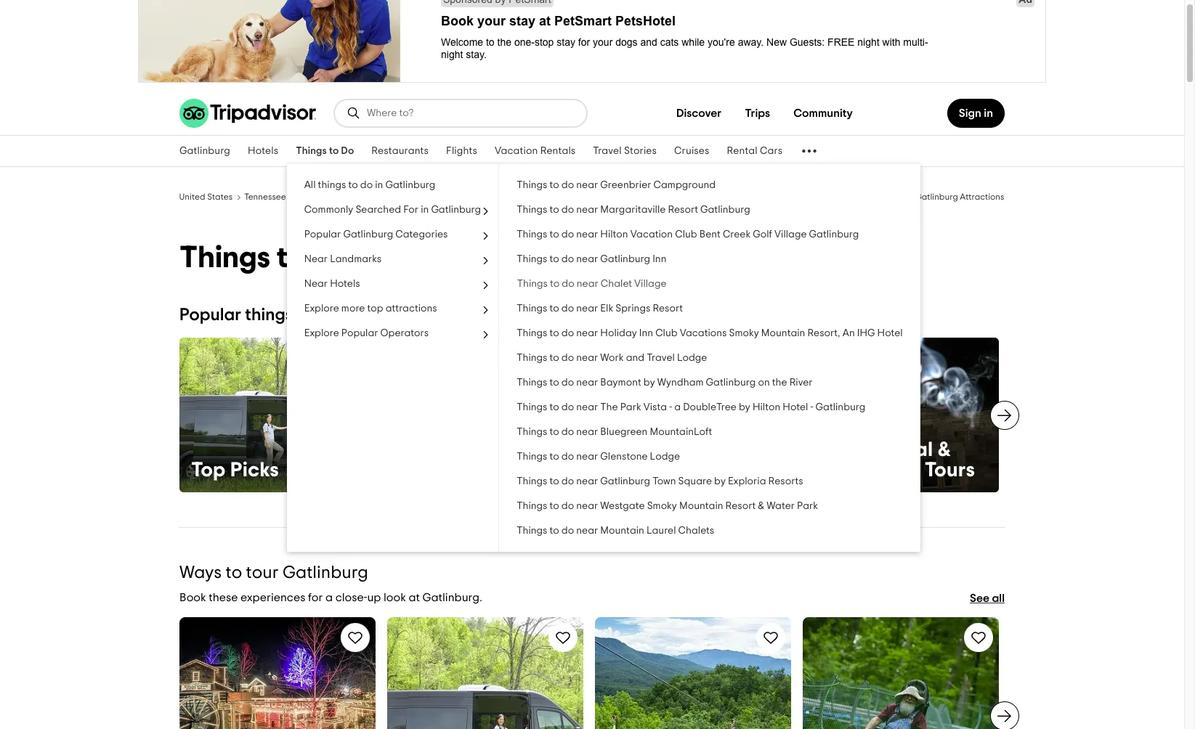 Task type: describe. For each thing, give the bounding box(es) containing it.
0 vertical spatial travel
[[593, 146, 622, 156]]

gatlinburg down categories
[[386, 243, 534, 273]]

near for things to do near elk springs resort
[[577, 304, 599, 314]]

things to do near gatlinburg inn link
[[500, 247, 921, 272]]

county
[[342, 193, 371, 201]]

do for things to do near holiday inn club vacations smoky mountain resort, an ihg hotel
[[562, 329, 575, 339]]

gatlinburg up categories
[[432, 205, 482, 215]]

(tn)
[[288, 193, 304, 201]]

near for things to do near margaritaville resort gatlinburg
[[577, 205, 599, 215]]

tn
[[898, 193, 910, 201]]

near for near landmarks
[[305, 254, 328, 265]]

gatlinburg up "for"
[[386, 180, 436, 190]]

club for bent
[[676, 230, 698, 240]]

trips button
[[733, 99, 782, 128]]

the
[[601, 403, 619, 413]]

things to do near holiday inn club vacations smoky mountain resort, an ihg hotel
[[517, 329, 903, 339]]

travel stories link
[[585, 136, 666, 166]]

walking tours
[[690, 440, 767, 481]]

for
[[404, 205, 419, 215]]

Search search field
[[367, 107, 575, 120]]

theme inside cultural & theme tours
[[856, 461, 920, 481]]

theme inside theme parks link
[[524, 461, 588, 481]]

ways
[[180, 565, 222, 582]]

top
[[191, 461, 226, 481]]

next image for previous image
[[996, 708, 1014, 725]]

0 horizontal spatial a
[[326, 592, 333, 604]]

to for things to do near baymont by wyndham gatlinburg on the river link
[[550, 378, 560, 388]]

at
[[409, 592, 420, 604]]

rental cars
[[727, 146, 783, 156]]

do for things to do near gatlinburg town square by exploria resorts
[[562, 477, 575, 487]]

top picks link
[[180, 338, 334, 493]]

square
[[679, 477, 713, 487]]

westgate
[[601, 501, 645, 512]]

cruises link
[[666, 136, 718, 166]]

things to do near westgate smoky mountain resort & water park link
[[500, 494, 921, 519]]

0 horizontal spatial smoky
[[648, 501, 678, 512]]

greenbrier
[[601, 180, 652, 190]]

explore for explore popular operators
[[305, 329, 340, 339]]

gatlinburg link
[[171, 136, 239, 166]]

explore more top attractions button
[[287, 297, 499, 321]]

1 vertical spatial lodge
[[651, 452, 681, 462]]

near for things to do near baymont by wyndham gatlinburg on the river
[[577, 378, 599, 388]]

water
[[767, 501, 795, 512]]

gatlinburg up book these experiences for a close-up look at gatlinburg.
[[283, 565, 368, 582]]

close-
[[335, 592, 367, 604]]

sign in
[[959, 108, 994, 119]]

near for things to do near westgate smoky mountain resort & water park
[[577, 501, 599, 512]]

holiday
[[601, 329, 638, 339]]

things to do near the park vista - a doubletree by hilton hotel - gatlinburg link
[[500, 395, 921, 420]]

things to do near margaritaville resort gatlinburg
[[517, 205, 751, 215]]

things to do near baymont by wyndham gatlinburg on the river link
[[500, 371, 921, 395]]

do for things to do near mountain laurel chalets
[[562, 526, 575, 536]]

0 horizontal spatial hotel
[[783, 403, 809, 413]]

things for things to do near the park vista - a doubletree by hilton hotel - gatlinburg link
[[517, 403, 548, 413]]

gatlinburg down glenstone
[[601, 477, 651, 487]]

all
[[992, 593, 1005, 605]]

do for things to do near chalet village
[[562, 279, 575, 289]]

advertisement region
[[0, 0, 1185, 86]]

resorts
[[769, 477, 804, 487]]

things for things to do near work and travel lodge link
[[517, 353, 548, 363]]

things inside "things to do" link
[[296, 146, 327, 156]]

attractions
[[961, 193, 1005, 201]]

to for things to do near margaritaville resort gatlinburg link
[[550, 205, 560, 215]]

resort inside things to do near elk springs resort link
[[653, 304, 684, 314]]

vacation rentals link
[[486, 136, 585, 166]]

0 vertical spatial lodge
[[678, 353, 708, 363]]

for
[[308, 592, 323, 604]]

restaurants link
[[363, 136, 438, 166]]

do for things to do near westgate smoky mountain resort & water park
[[562, 501, 575, 512]]

hotels inside "hotels" link
[[248, 146, 279, 156]]

states
[[208, 193, 233, 201]]

see all
[[970, 593, 1005, 605]]

doubletree
[[684, 403, 737, 413]]

popular for popular things to do
[[180, 307, 241, 324]]

1 save to a trip image from the left
[[347, 629, 364, 647]]

resort,
[[808, 329, 841, 339]]

tours inside walking tours
[[690, 461, 741, 481]]

do for things to do near work and travel lodge
[[562, 353, 575, 363]]

rentals
[[540, 146, 576, 156]]

popular for popular gatlinburg categories
[[305, 230, 341, 240]]

things for things to do near elk springs resort link on the top
[[517, 304, 548, 314]]

do up the near hotels
[[312, 243, 350, 273]]

in down popular gatlinburg categories
[[356, 243, 380, 273]]

do for things to do near hilton vacation club bent creek golf village gatlinburg
[[562, 230, 575, 240]]

explore for explore more top attractions
[[305, 304, 340, 314]]

near for things to do near mountain laurel chalets
[[577, 526, 599, 536]]

things to do near greenbrier campground
[[517, 180, 716, 190]]

things for all
[[318, 180, 347, 190]]

cars
[[760, 146, 783, 156]]

things to do
[[296, 146, 354, 156]]

to for the things to do near westgate smoky mountain resort & water park link
[[550, 501, 560, 512]]

gatlinburg up creek
[[701, 205, 751, 215]]

walking tours link
[[678, 338, 833, 493]]

to for things to do near chalet village "link"
[[550, 279, 560, 289]]

vacation rentals
[[495, 146, 576, 156]]

gatlinburg down searched
[[344, 230, 394, 240]]

exploria
[[729, 477, 767, 487]]

book
[[180, 592, 206, 604]]

to for things to do near glenstone lodge link
[[550, 452, 560, 462]]

wyndham
[[658, 378, 704, 388]]

do for things to do near the park vista - a doubletree by hilton hotel - gatlinburg
[[562, 403, 575, 413]]

things to do near baymont by wyndham gatlinburg on the river
[[517, 378, 813, 388]]

operators
[[381, 329, 429, 339]]

1 vertical spatial hilton
[[753, 403, 781, 413]]

1 horizontal spatial hotel
[[878, 329, 903, 339]]

tennessee
[[245, 193, 286, 201]]

to for things to do near elk springs resort link on the top
[[550, 304, 560, 314]]

to for things to do near work and travel lodge link
[[550, 353, 560, 363]]

do for things to do near gatlinburg inn
[[562, 254, 575, 265]]

1 vertical spatial by
[[739, 403, 751, 413]]

vacations
[[680, 329, 727, 339]]

next image for previous icon
[[996, 407, 1014, 425]]

to for things to do near the park vista - a doubletree by hilton hotel - gatlinburg link
[[550, 403, 560, 413]]

on
[[759, 378, 771, 388]]

things to do near elk springs resort link
[[500, 297, 921, 321]]

near for things to do near glenstone lodge
[[577, 452, 599, 462]]

laurel
[[647, 526, 677, 536]]

top
[[368, 304, 384, 314]]

discover
[[677, 108, 722, 119]]

near for things to do near hilton vacation club bent creek golf village gatlinburg
[[577, 230, 599, 240]]

to for the 'things to do near mountain laurel chalets' "link" on the bottom
[[550, 526, 560, 536]]

flights
[[446, 146, 477, 156]]

to for things to do near gatlinburg inn link
[[550, 254, 560, 265]]

searched
[[356, 205, 402, 215]]

campground
[[654, 180, 716, 190]]

things to do near gatlinburg town square by exploria resorts link
[[500, 469, 921, 494]]

things to do near work and travel lodge
[[517, 353, 708, 363]]

explore popular operators button
[[287, 321, 499, 346]]

do down 'flights'
[[476, 193, 487, 201]]

gatlinburg down vacation rentals
[[498, 193, 541, 201]]

explore more top attractions
[[305, 304, 438, 314]]

inn for gatlinburg
[[653, 254, 667, 265]]

united states
[[180, 193, 233, 201]]

resort inside things to do near margaritaville resort gatlinburg link
[[669, 205, 699, 215]]

experiences
[[241, 592, 306, 604]]

book these experiences for a close-up look at gatlinburg.
[[180, 592, 483, 604]]

glenstone
[[601, 452, 648, 462]]

near for things to do near greenbrier campground
[[577, 180, 599, 190]]

tour
[[246, 565, 279, 582]]

near for things to do near gatlinburg town square by exploria resorts
[[577, 477, 599, 487]]

2 save to a trip image from the left
[[970, 629, 988, 647]]

see all link
[[970, 583, 1005, 615]]

things to do near greenbrier campground link
[[500, 173, 921, 198]]

2 save to a trip image from the left
[[555, 629, 572, 647]]

0 vertical spatial mountain
[[762, 329, 806, 339]]

bent
[[700, 230, 721, 240]]

these
[[209, 592, 238, 604]]

0 horizontal spatial by
[[644, 378, 656, 388]]

1 vertical spatial things to do in gatlinburg
[[180, 243, 534, 273]]

in right the sign
[[984, 108, 994, 119]]

0 vertical spatial hilton
[[601, 230, 629, 240]]



Task type: vqa. For each thing, say whether or not it's contained in the screenshot.
the do inside the THINGS TO DO NEAR WORK AND TRAVEL LODGE link
yes



Task type: locate. For each thing, give the bounding box(es) containing it.
near left elk
[[577, 304, 599, 314]]

united states link
[[180, 190, 233, 202]]

sign in link
[[948, 99, 1005, 128]]

7 near from the top
[[577, 329, 599, 339]]

1 vertical spatial mountain
[[680, 501, 724, 512]]

near landmarks button
[[287, 247, 499, 272]]

smoky up laurel
[[648, 501, 678, 512]]

travel up things to do near baymont by wyndham gatlinburg on the river
[[647, 353, 675, 363]]

0 vertical spatial smoky
[[730, 329, 760, 339]]

2 horizontal spatial -
[[912, 193, 914, 201]]

things to do near glenstone lodge link
[[500, 445, 921, 469]]

near inside the things to do near westgate smoky mountain resort & water park link
[[577, 501, 599, 512]]

to for ways to tour gatlinburg link
[[226, 565, 242, 582]]

0 horizontal spatial vacation
[[495, 146, 538, 156]]

1 theme from the left
[[524, 461, 588, 481]]

explore inside explore popular operators button
[[305, 329, 340, 339]]

- down river
[[811, 403, 814, 413]]

1 horizontal spatial &
[[938, 440, 952, 461]]

1 near from the top
[[577, 180, 599, 190]]

9 near from the top
[[577, 378, 599, 388]]

things inside things to do near gatlinburg inn link
[[517, 254, 548, 265]]

commonly searched for in gatlinburg
[[305, 205, 482, 215]]

a right "vista"
[[675, 403, 681, 413]]

1 vertical spatial resort
[[653, 304, 684, 314]]

tennessee (tn)
[[245, 193, 304, 201]]

0 vertical spatial near
[[305, 254, 328, 265]]

1 vertical spatial vacation
[[631, 230, 673, 240]]

to for things to do near bluegreen mountainloft link on the bottom
[[550, 427, 560, 438]]

2 vertical spatial popular
[[342, 329, 379, 339]]

mountain
[[762, 329, 806, 339], [680, 501, 724, 512], [601, 526, 645, 536]]

0 vertical spatial a
[[675, 403, 681, 413]]

hilton
[[601, 230, 629, 240], [753, 403, 781, 413]]

up
[[367, 592, 381, 604]]

0 vertical spatial village
[[775, 230, 807, 240]]

8 near from the top
[[577, 353, 599, 363]]

theme parks link
[[512, 338, 667, 493]]

in inside button
[[421, 205, 429, 215]]

resort
[[669, 205, 699, 215], [653, 304, 684, 314], [726, 501, 756, 512]]

resort inside the things to do near westgate smoky mountain resort & water park link
[[726, 501, 756, 512]]

2 vertical spatial by
[[715, 477, 726, 487]]

near down things to do near bluegreen mountainloft
[[577, 452, 599, 462]]

near for things to do near the park vista - a doubletree by hilton hotel - gatlinburg
[[577, 403, 599, 413]]

do left gatlinburg, on the right of page
[[829, 193, 840, 201]]

do down search icon
[[341, 146, 354, 156]]

club left vacations
[[656, 329, 678, 339]]

0 vertical spatial &
[[938, 440, 952, 461]]

1 horizontal spatial vacation
[[631, 230, 673, 240]]

chalets
[[679, 526, 715, 536]]

1 horizontal spatial by
[[715, 477, 726, 487]]

explore popular operators
[[305, 329, 429, 339]]

things for things to do near hilton vacation club bent creek golf village gatlinburg link
[[517, 230, 548, 240]]

ihg
[[858, 329, 876, 339]]

near down the things to do near elk springs resort
[[577, 329, 599, 339]]

near inside button
[[305, 254, 328, 265]]

lodge up town
[[651, 452, 681, 462]]

flights link
[[438, 136, 486, 166]]

near inside things to do near gatlinburg town square by exploria resorts link
[[577, 477, 599, 487]]

near inside things to do near baymont by wyndham gatlinburg on the river link
[[577, 378, 599, 388]]

near inside things to do near work and travel lodge link
[[577, 353, 599, 363]]

park
[[621, 403, 642, 413], [798, 501, 819, 512]]

resort down exploria
[[726, 501, 756, 512]]

0 horizontal spatial &
[[759, 501, 765, 512]]

things for things to do near baymont by wyndham gatlinburg on the river link
[[517, 378, 548, 388]]

0 horizontal spatial mountain
[[601, 526, 645, 536]]

& left the water
[[759, 501, 765, 512]]

vacation
[[495, 146, 538, 156], [631, 230, 673, 240]]

near up things to do near glenstone lodge
[[577, 427, 599, 438]]

gatlinburg up chalet
[[601, 254, 651, 265]]

by right doubletree
[[739, 403, 751, 413]]

gatlinburg up united states link
[[180, 146, 230, 156]]

things to do near hilton vacation club bent creek golf village gatlinburg link
[[500, 222, 921, 247]]

the
[[773, 378, 788, 388]]

village inside "link"
[[635, 279, 667, 289]]

travel left stories
[[593, 146, 622, 156]]

do for things to do near elk springs resort
[[562, 304, 575, 314]]

things inside things to do near gatlinburg town square by exploria resorts link
[[517, 477, 548, 487]]

near up things to do near chalet village
[[577, 254, 599, 265]]

things to do near bluegreen mountainloft
[[517, 427, 713, 438]]

gatlinburg up doubletree
[[707, 378, 756, 388]]

things to do near chalet village link
[[500, 272, 921, 297]]

1 vertical spatial near
[[305, 279, 328, 289]]

things to do near the park vista - a doubletree by hilton hotel - gatlinburg
[[517, 403, 866, 413]]

village right golf
[[775, 230, 807, 240]]

1 horizontal spatial things
[[318, 180, 347, 190]]

to for things to do near holiday inn club vacations smoky mountain resort, an ihg hotel link
[[550, 329, 560, 339]]

and
[[627, 353, 645, 363]]

near inside things to do near glenstone lodge link
[[577, 452, 599, 462]]

tours inside cultural & theme tours
[[925, 461, 976, 481]]

work
[[601, 353, 624, 363]]

by up "vista"
[[644, 378, 656, 388]]

2 near from the top
[[577, 205, 599, 215]]

do
[[341, 146, 354, 156], [476, 193, 487, 201], [829, 193, 840, 201], [312, 243, 350, 273]]

13 near from the top
[[577, 477, 599, 487]]

things inside things to do near the park vista - a doubletree by hilton hotel - gatlinburg link
[[517, 403, 548, 413]]

hilton down margaritaville
[[601, 230, 629, 240]]

tennessee (tn) link
[[245, 190, 304, 202]]

2 horizontal spatial popular
[[342, 329, 379, 339]]

1 horizontal spatial popular
[[305, 230, 341, 240]]

1 vertical spatial popular
[[180, 307, 241, 324]]

search image
[[347, 106, 361, 121]]

0 vertical spatial hotels
[[248, 146, 279, 156]]

resort right springs
[[653, 304, 684, 314]]

0 vertical spatial hotel
[[878, 329, 903, 339]]

park right the water
[[798, 501, 819, 512]]

all
[[305, 180, 316, 190]]

1 horizontal spatial travel
[[647, 353, 675, 363]]

1 save to a trip image from the left
[[762, 629, 780, 647]]

united
[[180, 193, 206, 201]]

inn for holiday
[[640, 329, 654, 339]]

near landmarks
[[305, 254, 382, 265]]

gatlinburg,
[[851, 193, 896, 201]]

near left the
[[577, 403, 599, 413]]

1 horizontal spatial save to a trip image
[[970, 629, 988, 647]]

popular gatlinburg categories button
[[287, 222, 499, 247]]

smoky right vacations
[[730, 329, 760, 339]]

1 vertical spatial travel
[[647, 353, 675, 363]]

1 horizontal spatial hilton
[[753, 403, 781, 413]]

hotel down river
[[783, 403, 809, 413]]

things inside things to do near work and travel lodge link
[[517, 353, 548, 363]]

near for things to do near bluegreen mountainloft
[[577, 427, 599, 438]]

1 vertical spatial explore
[[305, 329, 340, 339]]

1 horizontal spatial smoky
[[730, 329, 760, 339]]

resort down the campground
[[669, 205, 699, 215]]

mountain up chalets on the bottom right
[[680, 501, 724, 512]]

attractions
[[386, 304, 438, 314]]

1 vertical spatial park
[[798, 501, 819, 512]]

11 near from the top
[[577, 427, 599, 438]]

do for things to do near baymont by wyndham gatlinburg on the river
[[562, 378, 575, 388]]

things inside things to do near elk springs resort link
[[517, 304, 548, 314]]

0 vertical spatial things to do in gatlinburg
[[437, 193, 541, 201]]

vacation down things to do near margaritaville resort gatlinburg
[[631, 230, 673, 240]]

inn up and
[[640, 329, 654, 339]]

in
[[984, 108, 994, 119], [376, 180, 384, 190], [489, 193, 496, 201], [842, 193, 849, 201], [421, 205, 429, 215], [356, 243, 380, 273]]

things for things to do near greenbrier campground link
[[517, 180, 548, 190]]

travel
[[593, 146, 622, 156], [647, 353, 675, 363]]

gatlinburg right tn
[[916, 193, 959, 201]]

1 vertical spatial inn
[[640, 329, 654, 339]]

1 vertical spatial things
[[245, 307, 293, 324]]

1 vertical spatial next image
[[996, 708, 1014, 725]]

popular gatlinburg categories
[[305, 230, 448, 240]]

things to do in gatlinburg down flights link
[[437, 193, 541, 201]]

things inside things to do near margaritaville resort gatlinburg link
[[517, 205, 548, 215]]

near for things to do near holiday inn club vacations smoky mountain resort, an ihg hotel
[[577, 329, 599, 339]]

near down theme parks
[[577, 526, 599, 536]]

save to a trip image
[[347, 629, 364, 647], [555, 629, 572, 647]]

things to do near elk springs resort
[[517, 304, 684, 314]]

near left baymont
[[577, 378, 599, 388]]

things inside things to do near chalet village "link"
[[517, 279, 548, 289]]

mountain down westgate
[[601, 526, 645, 536]]

rental
[[727, 146, 758, 156]]

1 horizontal spatial park
[[798, 501, 819, 512]]

near inside things to do near holiday inn club vacations smoky mountain resort, an ihg hotel link
[[577, 329, 599, 339]]

1 explore from the top
[[305, 304, 340, 314]]

near inside things to do near greenbrier campground link
[[577, 180, 599, 190]]

club left the bent
[[676, 230, 698, 240]]

near hotels
[[305, 279, 361, 289]]

2 theme from the left
[[856, 461, 920, 481]]

0 horizontal spatial travel
[[593, 146, 622, 156]]

to for things to do near greenbrier campground link
[[550, 180, 560, 190]]

things inside things to do near glenstone lodge link
[[517, 452, 548, 462]]

vacation inside things to do near hilton vacation club bent creek golf village gatlinburg link
[[631, 230, 673, 240]]

previous image
[[171, 407, 188, 425]]

vacation inside vacation rentals link
[[495, 146, 538, 156]]

0 vertical spatial things
[[318, 180, 347, 190]]

0 horizontal spatial village
[[635, 279, 667, 289]]

2 vertical spatial mountain
[[601, 526, 645, 536]]

explore inside explore more top attractions 'button'
[[305, 304, 340, 314]]

near inside things to do near elk springs resort link
[[577, 304, 599, 314]]

vista
[[644, 403, 668, 413]]

0 horizontal spatial theme
[[524, 461, 588, 481]]

1 horizontal spatial a
[[675, 403, 681, 413]]

15 near from the top
[[577, 526, 599, 536]]

0 horizontal spatial save to a trip image
[[762, 629, 780, 647]]

things to do in gatlinburg down popular gatlinburg categories
[[180, 243, 534, 273]]

baymont
[[601, 378, 642, 388]]

parks
[[592, 461, 644, 481]]

1 tours from the left
[[690, 461, 741, 481]]

previous image
[[171, 708, 188, 725]]

cruises
[[674, 146, 710, 156]]

1 vertical spatial village
[[635, 279, 667, 289]]

1 vertical spatial club
[[656, 329, 678, 339]]

park right the
[[621, 403, 642, 413]]

things for things to do near margaritaville resort gatlinburg link
[[517, 205, 548, 215]]

- right "vista"
[[670, 403, 673, 413]]

near left greenbrier
[[577, 180, 599, 190]]

things to do near chalet village
[[517, 279, 667, 289]]

popular things to do
[[180, 307, 338, 324]]

things for popular
[[245, 307, 293, 324]]

1 horizontal spatial theme
[[856, 461, 920, 481]]

2 next image from the top
[[996, 708, 1014, 725]]

stories
[[624, 146, 657, 156]]

1 next image from the top
[[996, 407, 1014, 425]]

things inside things to do near bluegreen mountainloft link
[[517, 427, 548, 438]]

0 vertical spatial vacation
[[495, 146, 538, 156]]

things to do near hilton vacation club bent creek golf village gatlinburg
[[517, 230, 860, 240]]

& inside cultural & theme tours
[[938, 440, 952, 461]]

2 vertical spatial resort
[[726, 501, 756, 512]]

1 horizontal spatial tours
[[925, 461, 976, 481]]

landmarks
[[330, 254, 382, 265]]

inn
[[653, 254, 667, 265], [640, 329, 654, 339]]

0 vertical spatial by
[[644, 378, 656, 388]]

tours
[[690, 461, 741, 481], [925, 461, 976, 481]]

gatlinburg up the cultural at the right of page
[[816, 403, 866, 413]]

rental cars link
[[718, 136, 792, 166]]

save to a trip image
[[762, 629, 780, 647], [970, 629, 988, 647]]

restaurants
[[372, 146, 429, 156]]

commonly searched for in gatlinburg button
[[287, 198, 499, 222]]

in up searched
[[376, 180, 384, 190]]

0 vertical spatial next image
[[996, 407, 1014, 425]]

14 near from the top
[[577, 501, 599, 512]]

-
[[912, 193, 914, 201], [670, 403, 673, 413], [811, 403, 814, 413]]

top picks
[[191, 461, 279, 481]]

bluegreen
[[601, 427, 648, 438]]

in left gatlinburg, on the right of page
[[842, 193, 849, 201]]

hotels down near landmarks
[[330, 279, 361, 289]]

things for things to do near gatlinburg town square by exploria resorts link
[[517, 477, 548, 487]]

1 vertical spatial hotels
[[330, 279, 361, 289]]

0 vertical spatial popular
[[305, 230, 341, 240]]

margaritaville
[[601, 205, 666, 215]]

1 vertical spatial hotel
[[783, 403, 809, 413]]

elk
[[601, 304, 614, 314]]

- right tn
[[912, 193, 914, 201]]

near inside things to do near bluegreen mountainloft link
[[577, 427, 599, 438]]

things for things to do near glenstone lodge link
[[517, 452, 548, 462]]

1 vertical spatial &
[[759, 501, 765, 512]]

things to do link
[[287, 136, 363, 166]]

do for things to do near bluegreen mountainloft
[[562, 427, 575, 438]]

near down things to do near greenbrier campground
[[577, 205, 599, 215]]

walking
[[690, 440, 767, 461]]

3 near from the top
[[577, 230, 599, 240]]

things for the things to do near westgate smoky mountain resort & water park link
[[517, 501, 548, 512]]

mountain left resort,
[[762, 329, 806, 339]]

near for things to do near chalet village
[[577, 279, 599, 289]]

tripadvisor image
[[180, 99, 316, 128]]

0 horizontal spatial hilton
[[601, 230, 629, 240]]

things inside things to do near holiday inn club vacations smoky mountain resort, an ihg hotel link
[[517, 329, 548, 339]]

near left work
[[577, 353, 599, 363]]

near down near landmarks
[[305, 279, 328, 289]]

near inside near hotels button
[[305, 279, 328, 289]]

lodge down vacations
[[678, 353, 708, 363]]

golf
[[753, 230, 773, 240]]

things to do near gatlinburg town square by exploria resorts
[[517, 477, 804, 487]]

near inside things to do near hilton vacation club bent creek golf village gatlinburg link
[[577, 230, 599, 240]]

mountain inside "link"
[[601, 526, 645, 536]]

1 near from the top
[[305, 254, 328, 265]]

do for things to do near glenstone lodge
[[562, 452, 575, 462]]

sevier county link
[[316, 190, 371, 202]]

10 near from the top
[[577, 403, 599, 413]]

near inside the 'things to do near mountain laurel chalets' "link"
[[577, 526, 599, 536]]

& right the cultural at the right of page
[[938, 440, 952, 461]]

1 horizontal spatial mountain
[[680, 501, 724, 512]]

next image
[[996, 407, 1014, 425], [996, 708, 1014, 725]]

near for things to do near gatlinburg inn
[[577, 254, 599, 265]]

near for things to do near work and travel lodge
[[577, 353, 599, 363]]

2 tours from the left
[[925, 461, 976, 481]]

things for things to do near chalet village "link"
[[517, 279, 548, 289]]

near down things to do near glenstone lodge
[[577, 477, 599, 487]]

things inside things to do near hilton vacation club bent creek golf village gatlinburg link
[[517, 230, 548, 240]]

by right the square
[[715, 477, 726, 487]]

2 horizontal spatial by
[[739, 403, 751, 413]]

0 horizontal spatial park
[[621, 403, 642, 413]]

do for things to do near margaritaville resort gatlinburg
[[562, 205, 575, 215]]

0 vertical spatial explore
[[305, 304, 340, 314]]

things inside the 'things to do near mountain laurel chalets' "link"
[[517, 526, 548, 536]]

0 horizontal spatial -
[[670, 403, 673, 413]]

things to do in gatlinburg, tn - gatlinburg attractions
[[791, 193, 1005, 201]]

0 horizontal spatial tours
[[690, 461, 741, 481]]

things for things to do near holiday inn club vacations smoky mountain resort, an ihg hotel link
[[517, 329, 548, 339]]

4 near from the top
[[577, 254, 599, 265]]

to for things to do near gatlinburg town square by exploria resorts link
[[550, 477, 560, 487]]

near inside things to do near gatlinburg inn link
[[577, 254, 599, 265]]

sign
[[959, 108, 982, 119]]

things inside things to do near greenbrier campground link
[[517, 180, 548, 190]]

gatlinburg down gatlinburg, on the right of page
[[810, 230, 860, 240]]

hotels inside near hotels button
[[330, 279, 361, 289]]

1 vertical spatial a
[[326, 592, 333, 604]]

0 vertical spatial club
[[676, 230, 698, 240]]

smoky
[[730, 329, 760, 339], [648, 501, 678, 512]]

river
[[790, 378, 813, 388]]

near up things to do near gatlinburg inn at the top of the page
[[577, 230, 599, 240]]

hilton down on
[[753, 403, 781, 413]]

0 vertical spatial resort
[[669, 205, 699, 215]]

1 horizontal spatial -
[[811, 403, 814, 413]]

0 vertical spatial inn
[[653, 254, 667, 265]]

travel stories
[[593, 146, 657, 156]]

things to do near westgate smoky mountain resort & water park
[[517, 501, 819, 512]]

near for near hotels
[[305, 279, 328, 289]]

vacation left rentals
[[495, 146, 538, 156]]

things to do near work and travel lodge link
[[500, 346, 921, 371]]

1 horizontal spatial hotels
[[330, 279, 361, 289]]

inn down things to do near hilton vacation club bent creek golf village gatlinburg
[[653, 254, 667, 265]]

do
[[361, 180, 373, 190], [562, 180, 575, 190], [562, 205, 575, 215], [562, 230, 575, 240], [562, 254, 575, 265], [562, 279, 575, 289], [562, 304, 575, 314], [317, 307, 338, 324], [562, 329, 575, 339], [562, 353, 575, 363], [562, 378, 575, 388], [562, 403, 575, 413], [562, 427, 575, 438], [562, 452, 575, 462], [562, 477, 575, 487], [562, 501, 575, 512], [562, 526, 575, 536]]

0 horizontal spatial save to a trip image
[[347, 629, 364, 647]]

village up springs
[[635, 279, 667, 289]]

near inside things to do near the park vista - a doubletree by hilton hotel - gatlinburg link
[[577, 403, 599, 413]]

0 horizontal spatial popular
[[180, 307, 241, 324]]

club for vacations
[[656, 329, 678, 339]]

things for things to do near bluegreen mountainloft link on the bottom
[[517, 427, 548, 438]]

2 near from the top
[[305, 279, 328, 289]]

12 near from the top
[[577, 452, 599, 462]]

6 near from the top
[[577, 304, 599, 314]]

hotel
[[878, 329, 903, 339], [783, 403, 809, 413]]

near up the near hotels
[[305, 254, 328, 265]]

a right for
[[326, 592, 333, 604]]

0 horizontal spatial things
[[245, 307, 293, 324]]

in down vacation rentals link
[[489, 193, 496, 201]]

near inside things to do near margaritaville resort gatlinburg link
[[577, 205, 599, 215]]

2 horizontal spatial mountain
[[762, 329, 806, 339]]

2 explore from the top
[[305, 329, 340, 339]]

sevier
[[316, 193, 341, 201]]

all things to do in gatlinburg link
[[287, 173, 499, 198]]

to for things to do near hilton vacation club bent creek golf village gatlinburg link
[[550, 230, 560, 240]]

None search field
[[335, 100, 587, 126]]

0 vertical spatial park
[[621, 403, 642, 413]]

things to do near margaritaville resort gatlinburg link
[[500, 198, 921, 222]]

theme
[[524, 461, 588, 481], [856, 461, 920, 481]]

1 horizontal spatial save to a trip image
[[555, 629, 572, 647]]

1 horizontal spatial village
[[775, 230, 807, 240]]

0 horizontal spatial hotels
[[248, 146, 279, 156]]

1 vertical spatial smoky
[[648, 501, 678, 512]]

things for the 'things to do near mountain laurel chalets' "link" on the bottom
[[517, 526, 548, 536]]

in right "for"
[[421, 205, 429, 215]]

things for things to do near gatlinburg inn link
[[517, 254, 548, 265]]

an
[[843, 329, 856, 339]]

hotels down the tripadvisor image
[[248, 146, 279, 156]]

do for things to do near greenbrier campground
[[562, 180, 575, 190]]

near down things to do near gatlinburg inn at the top of the page
[[577, 279, 599, 289]]

hotels link
[[239, 136, 287, 166]]

near left westgate
[[577, 501, 599, 512]]

near inside things to do near chalet village "link"
[[577, 279, 599, 289]]

hotel right ihg
[[878, 329, 903, 339]]

5 near from the top
[[577, 279, 599, 289]]

things inside things to do near baymont by wyndham gatlinburg on the river link
[[517, 378, 548, 388]]



